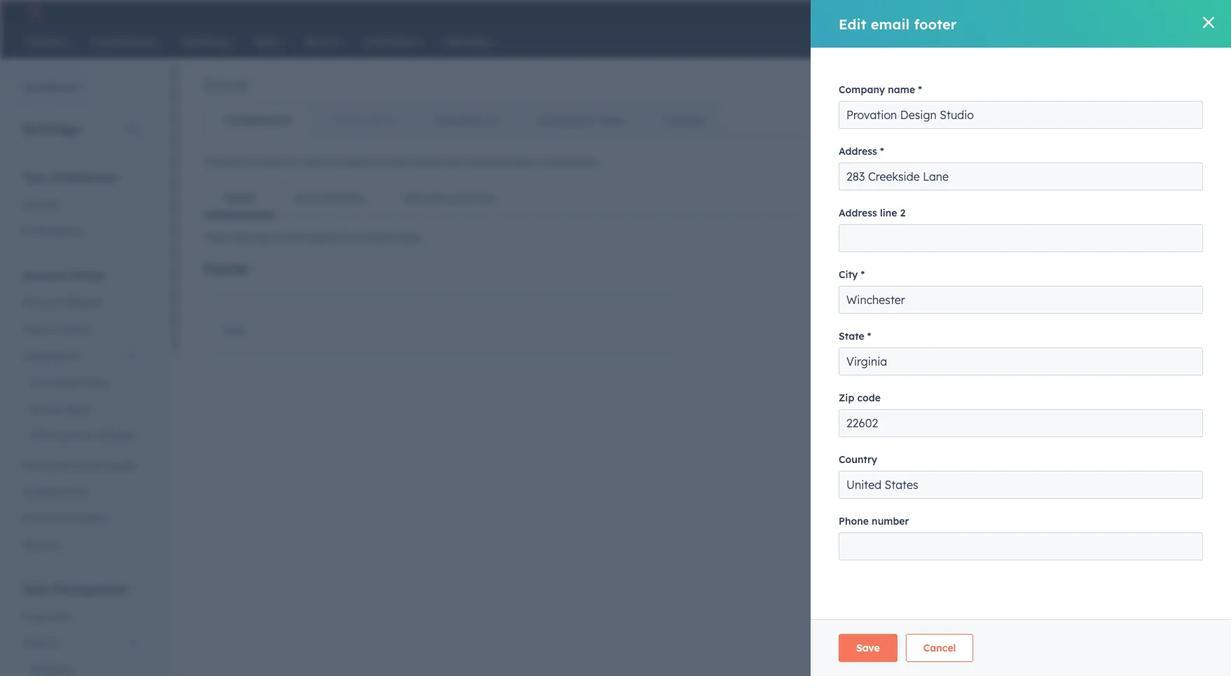 Task type: vqa. For each thing, say whether or not it's contained in the screenshot.
the rightmost The &
yes



Task type: describe. For each thing, give the bounding box(es) containing it.
private apps
[[31, 403, 90, 416]]

properties
[[22, 610, 70, 623]]

cancel
[[924, 642, 956, 655]]

cancel button
[[906, 634, 974, 662]]

Phone number text field
[[839, 533, 1203, 561]]

footer
[[914, 15, 957, 33]]

choose
[[204, 156, 238, 168]]

hubspot link
[[17, 3, 53, 20]]

upgrade
[[892, 7, 929, 18]]

hubspot image
[[25, 3, 42, 20]]

connected apps
[[31, 376, 107, 389]]

management
[[53, 582, 127, 596]]

save
[[856, 642, 880, 655]]

configuration link
[[205, 103, 311, 137]]

provation design studio button
[[1065, 0, 1213, 22]]

applied
[[304, 231, 339, 244]]

dashboard link
[[0, 74, 86, 102]]

Company name text field
[[839, 101, 1203, 129]]

configuration
[[224, 114, 291, 126]]

edit email footer dialog
[[811, 0, 1231, 676]]

navigation for choose the data you want to display in your emails and customize how it should look.
[[204, 182, 1209, 216]]

personalization link
[[275, 182, 385, 215]]

2
[[900, 207, 906, 219]]

phone number
[[839, 515, 909, 528]]

search button
[[1195, 29, 1219, 53]]

Search HubSpot search field
[[1035, 29, 1206, 53]]

apps for connected apps
[[83, 376, 107, 389]]

customize
[[464, 156, 511, 168]]

tracking code
[[22, 486, 88, 498]]

preferences
[[52, 170, 117, 184]]

your
[[387, 156, 408, 168]]

rss date and times
[[404, 192, 496, 205]]

want
[[303, 156, 326, 168]]

address line 2
[[839, 207, 906, 219]]

users
[[22, 323, 48, 336]]

double opt-in
[[331, 114, 394, 126]]

& for privacy
[[59, 512, 66, 525]]

country
[[839, 453, 878, 466]]

Address text field
[[839, 163, 1203, 191]]

service
[[59, 430, 93, 442]]

security
[[22, 539, 60, 552]]

emails
[[411, 156, 441, 168]]

should
[[544, 156, 574, 168]]

notifications
[[22, 225, 82, 238]]

general link
[[14, 191, 146, 218]]

tracking for tracking code
[[22, 486, 62, 498]]

settings
[[233, 231, 270, 244]]

address for address
[[839, 145, 877, 158]]

marketplace
[[22, 459, 80, 472]]

number
[[872, 515, 909, 528]]

0 vertical spatial and
[[443, 156, 461, 168]]

privacy & consent link
[[14, 505, 146, 532]]

search image
[[1202, 36, 1212, 46]]

double
[[331, 114, 364, 126]]

provider
[[96, 430, 135, 442]]

& for users
[[51, 323, 58, 336]]

choose the data you want to display in your emails and customize how it should look.
[[204, 156, 599, 168]]

1 vertical spatial in
[[376, 156, 385, 168]]

marketplace downloads
[[22, 459, 134, 472]]

to for applied
[[342, 231, 351, 244]]

company name
[[839, 83, 915, 96]]

navigation for email
[[204, 102, 723, 137]]

data
[[22, 582, 50, 596]]

State text field
[[839, 348, 1203, 376]]

connected apps link
[[14, 369, 146, 396]]

personalization
[[295, 192, 365, 205]]

edit email footer
[[839, 15, 957, 33]]

privacy & consent
[[22, 512, 107, 525]]

subscriptions link
[[414, 103, 516, 137]]

display
[[341, 156, 374, 168]]

your
[[22, 170, 48, 184]]

settings
[[22, 120, 80, 137]]

how
[[513, 156, 532, 168]]

to for want
[[329, 156, 338, 168]]

name
[[888, 83, 915, 96]]

objects
[[22, 637, 58, 650]]

data management element
[[14, 582, 146, 676]]

calling icon button
[[932, 2, 956, 20]]

dashboard
[[23, 81, 77, 94]]

upgrade image
[[876, 6, 889, 19]]

notifications image
[[1044, 6, 1056, 19]]

double opt-in link
[[311, 103, 414, 137]]

design
[[1132, 6, 1162, 17]]

be
[[290, 231, 302, 244]]

tracking for tracking
[[664, 114, 703, 126]]

account for account setup
[[22, 268, 68, 282]]

it
[[535, 156, 541, 168]]

code
[[64, 486, 88, 498]]

footer link
[[204, 182, 275, 215]]

marketplace downloads link
[[14, 452, 146, 479]]

account defaults link
[[14, 289, 146, 316]]

phone
[[839, 515, 869, 528]]

help image
[[997, 6, 1009, 19]]

types.
[[395, 231, 423, 244]]

provation design studio
[[1089, 6, 1192, 17]]

menu containing provation design studio
[[875, 0, 1215, 22]]

marketplaces image
[[967, 6, 980, 19]]

james peterson image
[[1073, 5, 1086, 18]]

Country text field
[[839, 471, 1203, 499]]

consent
[[69, 512, 107, 525]]

email service provider
[[31, 430, 135, 442]]

private
[[31, 403, 63, 416]]

footer inside "link"
[[224, 192, 255, 205]]

help button
[[991, 0, 1015, 22]]



Task type: locate. For each thing, give the bounding box(es) containing it.
account up account defaults
[[22, 268, 68, 282]]

0 horizontal spatial &
[[51, 323, 58, 336]]

company
[[839, 83, 885, 96]]

navigation containing configuration
[[204, 102, 723, 137]]

1 horizontal spatial to
[[342, 231, 351, 244]]

1 address from the top
[[839, 145, 877, 158]]

0 horizontal spatial edit
[[224, 325, 244, 338]]

in inside navigation
[[386, 114, 394, 126]]

account setup
[[22, 268, 104, 282]]

account inside account defaults 'link'
[[22, 296, 60, 309]]

all
[[354, 231, 364, 244]]

account for account defaults
[[22, 296, 60, 309]]

0 vertical spatial in
[[386, 114, 394, 126]]

address left line
[[839, 207, 877, 219]]

settings link
[[1018, 4, 1035, 19]]

date
[[426, 192, 447, 205]]

edit for edit email footer
[[839, 15, 867, 33]]

& right the privacy
[[59, 512, 66, 525]]

1 horizontal spatial email
[[204, 74, 248, 95]]

integrations button
[[14, 343, 146, 369]]

tracking
[[664, 114, 703, 126], [22, 486, 62, 498]]

types
[[597, 114, 624, 126]]

0 horizontal spatial email
[[367, 231, 392, 244]]

defaults
[[63, 296, 102, 309]]

0 horizontal spatial in
[[376, 156, 385, 168]]

0 horizontal spatial tracking
[[22, 486, 62, 498]]

navigation containing footer
[[204, 182, 1209, 216]]

subscriptions
[[434, 114, 497, 126]]

to right want
[[329, 156, 338, 168]]

rss date and times link
[[385, 182, 515, 215]]

1 horizontal spatial email
[[871, 15, 910, 33]]

subscription types link
[[516, 103, 643, 137]]

1 horizontal spatial in
[[386, 114, 394, 126]]

teams
[[61, 323, 90, 336]]

apps
[[83, 376, 107, 389], [66, 403, 90, 416]]

1 horizontal spatial tracking
[[664, 114, 703, 126]]

footer down these
[[204, 260, 250, 278]]

city
[[839, 268, 858, 281]]

general
[[22, 198, 58, 211]]

integrations
[[22, 350, 80, 362]]

account
[[22, 268, 68, 282], [22, 296, 60, 309]]

connected
[[31, 376, 81, 389]]

times
[[470, 192, 496, 205]]

0 vertical spatial tracking
[[664, 114, 703, 126]]

footer
[[224, 192, 255, 205], [204, 260, 250, 278]]

apps down integrations button
[[83, 376, 107, 389]]

address down company
[[839, 145, 877, 158]]

email inside the account setup element
[[31, 430, 56, 442]]

privacy
[[22, 512, 56, 525]]

1 vertical spatial tracking
[[22, 486, 62, 498]]

1 vertical spatial navigation
[[204, 182, 1209, 216]]

Address line 2 text field
[[839, 224, 1203, 252]]

address for address line 2
[[839, 207, 877, 219]]

0 horizontal spatial email
[[31, 430, 56, 442]]

2 account from the top
[[22, 296, 60, 309]]

0 vertical spatial navigation
[[204, 102, 723, 137]]

& right users
[[51, 323, 58, 336]]

City text field
[[839, 286, 1203, 314]]

1 vertical spatial edit
[[224, 325, 244, 338]]

settings image
[[1020, 6, 1033, 19]]

and right 'date'
[[450, 192, 467, 205]]

account up users
[[22, 296, 60, 309]]

edit inside dialog
[[839, 15, 867, 33]]

account defaults
[[22, 296, 102, 309]]

email up configuration link
[[204, 74, 248, 95]]

in
[[386, 114, 394, 126], [376, 156, 385, 168]]

these settings will be applied to all email types.
[[204, 231, 423, 244]]

0 vertical spatial edit
[[839, 15, 867, 33]]

1 vertical spatial address
[[839, 207, 877, 219]]

0 vertical spatial account
[[22, 268, 68, 282]]

navigation
[[204, 102, 723, 137], [204, 182, 1209, 216]]

email left footer
[[871, 15, 910, 33]]

1 vertical spatial email
[[367, 231, 392, 244]]

0 horizontal spatial to
[[329, 156, 338, 168]]

1 navigation from the top
[[204, 102, 723, 137]]

apps for private apps
[[66, 403, 90, 416]]

menu
[[875, 0, 1215, 22]]

1 vertical spatial footer
[[204, 260, 250, 278]]

users & teams link
[[14, 316, 146, 343]]

0 vertical spatial email
[[871, 15, 910, 33]]

0 vertical spatial email
[[204, 74, 248, 95]]

setup
[[71, 268, 104, 282]]

properties link
[[14, 603, 146, 630]]

email inside edit email footer dialog
[[871, 15, 910, 33]]

0 vertical spatial address
[[839, 145, 877, 158]]

and
[[443, 156, 461, 168], [450, 192, 467, 205]]

1 vertical spatial account
[[22, 296, 60, 309]]

zip code
[[839, 392, 881, 404]]

0 vertical spatial &
[[51, 323, 58, 336]]

0 vertical spatial to
[[329, 156, 338, 168]]

subscription types
[[537, 114, 624, 126]]

1 vertical spatial apps
[[66, 403, 90, 416]]

1 vertical spatial to
[[342, 231, 351, 244]]

the
[[241, 156, 256, 168]]

0 vertical spatial footer
[[224, 192, 255, 205]]

1 vertical spatial and
[[450, 192, 467, 205]]

Zip code text field
[[839, 409, 1203, 437]]

and right emails
[[443, 156, 461, 168]]

email for email service provider
[[31, 430, 56, 442]]

in up your
[[386, 114, 394, 126]]

data management
[[22, 582, 127, 596]]

security link
[[14, 532, 146, 559]]

email
[[204, 74, 248, 95], [31, 430, 56, 442]]

line
[[880, 207, 898, 219]]

1 horizontal spatial &
[[59, 512, 66, 525]]

0 vertical spatial apps
[[83, 376, 107, 389]]

zip
[[839, 392, 855, 404]]

private apps link
[[14, 396, 146, 423]]

edit for "edit" button at the top left of the page
[[224, 325, 244, 338]]

1 vertical spatial email
[[31, 430, 56, 442]]

apps inside connected apps link
[[83, 376, 107, 389]]

tracking inside the account setup element
[[22, 486, 62, 498]]

you
[[283, 156, 300, 168]]

2 address from the top
[[839, 207, 877, 219]]

users & teams
[[22, 323, 90, 336]]

your preferences element
[[14, 170, 146, 245]]

calling icon image
[[938, 6, 950, 18]]

apps up service
[[66, 403, 90, 416]]

close image
[[1203, 17, 1215, 28]]

downloads
[[83, 459, 134, 472]]

1 horizontal spatial edit
[[839, 15, 867, 33]]

state
[[839, 330, 865, 343]]

these
[[204, 231, 231, 244]]

email down the private
[[31, 430, 56, 442]]

email
[[871, 15, 910, 33], [367, 231, 392, 244]]

rss
[[404, 192, 423, 205]]

provation
[[1089, 6, 1130, 17]]

will
[[273, 231, 287, 244]]

&
[[51, 323, 58, 336], [59, 512, 66, 525]]

to left all
[[342, 231, 351, 244]]

in left your
[[376, 156, 385, 168]]

to
[[329, 156, 338, 168], [342, 231, 351, 244]]

data
[[259, 156, 281, 168]]

edit
[[839, 15, 867, 33], [224, 325, 244, 338]]

your preferences
[[22, 170, 117, 184]]

email for email
[[204, 74, 248, 95]]

look.
[[577, 156, 599, 168]]

footer down the
[[224, 192, 255, 205]]

1 account from the top
[[22, 268, 68, 282]]

marketplaces button
[[959, 0, 988, 22]]

apps inside private apps link
[[66, 403, 90, 416]]

2 navigation from the top
[[204, 182, 1209, 216]]

edit button
[[224, 325, 244, 338]]

opt-
[[367, 114, 386, 126]]

1 vertical spatial &
[[59, 512, 66, 525]]

account setup element
[[14, 268, 146, 559]]

email right all
[[367, 231, 392, 244]]



